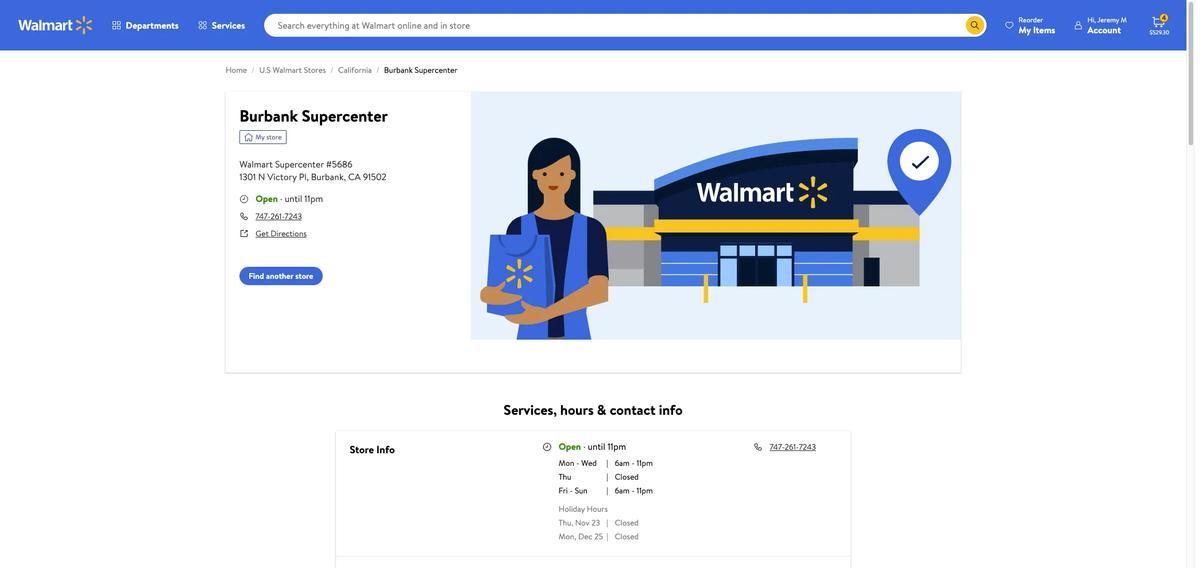 Task type: vqa. For each thing, say whether or not it's contained in the screenshot.
747- to the bottom
yes



Task type: locate. For each thing, give the bounding box(es) containing it.
open
[[256, 192, 278, 205], [559, 441, 581, 453]]

walmart
[[273, 64, 302, 76], [240, 158, 273, 171]]

11pm
[[305, 192, 323, 205], [608, 441, 626, 453], [637, 458, 653, 469], [637, 485, 653, 497]]

747-
[[256, 211, 271, 222], [770, 442, 785, 453]]

| for sun
[[607, 485, 609, 497]]

services button
[[189, 11, 255, 39]]

6am - 11pm for wed
[[615, 458, 653, 469]]

-
[[577, 458, 580, 469], [632, 458, 635, 469], [570, 485, 573, 497], [632, 485, 635, 497]]

store right another
[[295, 271, 313, 282]]

0 vertical spatial 747-261-7243
[[256, 211, 302, 222]]

walmart down "my store"
[[240, 158, 273, 171]]

1 vertical spatial store
[[295, 271, 313, 282]]

0 horizontal spatial open · until 11pm
[[256, 192, 323, 205]]

supercenter for burbank supercenter
[[302, 105, 388, 127]]

1 6am from the top
[[615, 458, 630, 469]]

- right sun at the bottom of page
[[632, 485, 635, 497]]

closed for closed
[[615, 518, 639, 529]]

0 horizontal spatial 261-
[[271, 211, 285, 222]]

burbank up "my store"
[[240, 105, 298, 127]]

6am - 11pm right wed
[[615, 458, 653, 469]]

1 vertical spatial 747-
[[770, 442, 785, 453]]

walmart inside walmart supercenter # 5686 1301 n victory pl , burbank , ca 91502
[[240, 158, 273, 171]]

0 vertical spatial closed
[[615, 472, 639, 483]]

4 | from the top
[[607, 518, 609, 529]]

1 horizontal spatial store
[[295, 271, 313, 282]]

/ left u.s
[[252, 64, 255, 76]]

1 horizontal spatial open · until 11pm
[[559, 441, 626, 453]]

1 vertical spatial ·
[[584, 441, 586, 453]]

2 6am from the top
[[615, 485, 630, 497]]

0 horizontal spatial 747-
[[256, 211, 271, 222]]

6am
[[615, 458, 630, 469], [615, 485, 630, 497]]

&
[[597, 400, 607, 420]]

walmart right u.s
[[273, 64, 302, 76]]

hi,
[[1088, 15, 1096, 24]]

store
[[350, 443, 374, 457]]

· up wed
[[584, 441, 586, 453]]

3 | from the top
[[607, 485, 609, 497]]

/ right stores
[[331, 64, 334, 76]]

hours
[[561, 400, 594, 420]]

7243
[[285, 211, 302, 222], [799, 442, 816, 453]]

,
[[307, 171, 309, 183], [344, 171, 346, 183]]

0 vertical spatial 7243
[[285, 211, 302, 222]]

261-
[[271, 211, 285, 222], [785, 442, 799, 453]]

1 horizontal spatial open
[[559, 441, 581, 453]]

1 horizontal spatial /
[[331, 64, 334, 76]]

ca
[[348, 171, 361, 183]]

thu,
[[559, 518, 574, 529]]

0 vertical spatial 6am
[[615, 458, 630, 469]]

1 vertical spatial burbank
[[240, 105, 298, 127]]

items
[[1034, 23, 1056, 36]]

info
[[659, 400, 683, 420]]

$529.30
[[1150, 28, 1170, 36]]

holiday hours
[[559, 504, 608, 515]]

closed
[[615, 472, 639, 483], [615, 518, 639, 529], [615, 531, 639, 543]]

/
[[252, 64, 255, 76], [331, 64, 334, 76], [377, 64, 380, 76]]

0 horizontal spatial store
[[266, 132, 282, 142]]

m
[[1121, 15, 1127, 24]]

account
[[1088, 23, 1122, 36]]

, left #
[[307, 171, 309, 183]]

store up victory
[[266, 132, 282, 142]]

1 | from the top
[[607, 458, 609, 469]]

1 horizontal spatial 747-261-7243 link
[[770, 442, 821, 453]]

2 vertical spatial closed
[[615, 531, 639, 543]]

1301
[[240, 171, 256, 183]]

1 vertical spatial closed
[[615, 518, 639, 529]]

2 / from the left
[[331, 64, 334, 76]]

Search search field
[[264, 14, 987, 37]]

1 vertical spatial until
[[588, 441, 606, 453]]

hours
[[587, 504, 608, 515]]

0 horizontal spatial ,
[[307, 171, 309, 183]]

, left the ca
[[344, 171, 346, 183]]

supercenter
[[415, 64, 458, 76], [302, 105, 388, 127], [275, 158, 324, 171]]

0 vertical spatial until
[[285, 192, 302, 205]]

1 vertical spatial my
[[256, 132, 265, 142]]

info
[[377, 443, 395, 457]]

| for wed
[[607, 458, 609, 469]]

0 horizontal spatial open
[[256, 192, 278, 205]]

3 / from the left
[[377, 64, 380, 76]]

open · until 11pm
[[256, 192, 323, 205], [559, 441, 626, 453]]

until
[[285, 192, 302, 205], [588, 441, 606, 453]]

my left items at the right of the page
[[1019, 23, 1031, 36]]

burbank right the "california"
[[384, 64, 413, 76]]

mon
[[559, 458, 575, 469]]

91502
[[363, 171, 387, 183]]

4
[[1162, 13, 1167, 23]]

1 vertical spatial 747-261-7243 link
[[770, 442, 821, 453]]

burbank right pl
[[311, 171, 344, 183]]

2 | from the top
[[607, 472, 609, 483]]

0 vertical spatial my
[[1019, 23, 1031, 36]]

my
[[1019, 23, 1031, 36], [256, 132, 265, 142]]

6am - 11pm for sun
[[615, 485, 653, 497]]

until down pl
[[285, 192, 302, 205]]

store info
[[350, 443, 395, 457]]

dec
[[579, 531, 593, 543]]

0 horizontal spatial /
[[252, 64, 255, 76]]

0 vertical spatial open · until 11pm
[[256, 192, 323, 205]]

u.s walmart stores link
[[259, 64, 326, 76]]

fri - sun
[[559, 485, 588, 497]]

1 6am - 11pm from the top
[[615, 458, 653, 469]]

6am - 11pm
[[615, 458, 653, 469], [615, 485, 653, 497]]

6am for mon - wed
[[615, 458, 630, 469]]

1 horizontal spatial ,
[[344, 171, 346, 183]]

2 6am - 11pm from the top
[[615, 485, 653, 497]]

6am right sun at the bottom of page
[[615, 485, 630, 497]]

1 horizontal spatial until
[[588, 441, 606, 453]]

Walmart Site-Wide search field
[[264, 14, 987, 37]]

my store
[[256, 132, 282, 142]]

2 vertical spatial supercenter
[[275, 158, 324, 171]]

· down victory
[[280, 192, 283, 205]]

1 vertical spatial 747-261-7243
[[770, 442, 816, 453]]

1 vertical spatial walmart
[[240, 158, 273, 171]]

2 vertical spatial burbank
[[311, 171, 344, 183]]

contact
[[610, 400, 656, 420]]

1 horizontal spatial my
[[1019, 23, 1031, 36]]

- right "fri"
[[570, 485, 573, 497]]

supercenter inside walmart supercenter # 5686 1301 n victory pl , burbank , ca 91502
[[275, 158, 324, 171]]

0 horizontal spatial burbank
[[240, 105, 298, 127]]

1 vertical spatial open · until 11pm
[[559, 441, 626, 453]]

jeremy
[[1098, 15, 1120, 24]]

1 horizontal spatial 261-
[[785, 442, 799, 453]]

·
[[280, 192, 283, 205], [584, 441, 586, 453]]

store
[[266, 132, 282, 142], [295, 271, 313, 282]]

0 vertical spatial store
[[266, 132, 282, 142]]

1 horizontal spatial burbank
[[311, 171, 344, 183]]

1 closed from the top
[[615, 472, 639, 483]]

open down n
[[256, 192, 278, 205]]

0 vertical spatial 747-
[[256, 211, 271, 222]]

23
[[592, 518, 600, 529]]

search icon image
[[971, 21, 980, 30]]

1 vertical spatial 6am - 11pm
[[615, 485, 653, 497]]

california
[[338, 64, 372, 76]]

2 , from the left
[[344, 171, 346, 183]]

departments
[[126, 19, 179, 32]]

2 horizontal spatial /
[[377, 64, 380, 76]]

reorder my items
[[1019, 15, 1056, 36]]

find another store link
[[240, 267, 323, 286]]

1 horizontal spatial 747-261-7243
[[770, 442, 816, 453]]

1 vertical spatial supercenter
[[302, 105, 388, 127]]

6am right wed
[[615, 458, 630, 469]]

sun
[[575, 485, 588, 497]]

holiday
[[559, 504, 585, 515]]

thu, nov 23
[[559, 518, 600, 529]]

until up wed
[[588, 441, 606, 453]]

/ right california link in the top left of the page
[[377, 64, 380, 76]]

|
[[607, 458, 609, 469], [607, 472, 609, 483], [607, 485, 609, 497], [607, 518, 609, 529], [607, 531, 609, 543]]

2 closed from the top
[[615, 518, 639, 529]]

0 horizontal spatial ·
[[280, 192, 283, 205]]

1 vertical spatial 6am
[[615, 485, 630, 497]]

burbank
[[384, 64, 413, 76], [240, 105, 298, 127], [311, 171, 344, 183]]

747-261-7243
[[256, 211, 302, 222], [770, 442, 816, 453]]

open up mon
[[559, 441, 581, 453]]

find
[[249, 271, 264, 282]]

1 horizontal spatial 7243
[[799, 442, 816, 453]]

6am - 11pm right sun at the bottom of page
[[615, 485, 653, 497]]

1 , from the left
[[307, 171, 309, 183]]

open · until 11pm up wed
[[559, 441, 626, 453]]

another
[[266, 271, 294, 282]]

supercenter for walmart supercenter # 5686 1301 n victory pl , burbank , ca 91502
[[275, 158, 324, 171]]

2 horizontal spatial burbank
[[384, 64, 413, 76]]

0 vertical spatial 6am - 11pm
[[615, 458, 653, 469]]

open · until 11pm down victory
[[256, 192, 323, 205]]

747-261-7243 link
[[256, 211, 302, 222], [770, 442, 821, 453]]

0 horizontal spatial until
[[285, 192, 302, 205]]

hi, jeremy m account
[[1088, 15, 1127, 36]]

my up n
[[256, 132, 265, 142]]

0 horizontal spatial 747-261-7243 link
[[256, 211, 302, 222]]



Task type: describe. For each thing, give the bounding box(es) containing it.
1 horizontal spatial ·
[[584, 441, 586, 453]]

services,
[[504, 400, 557, 420]]

n
[[258, 171, 265, 183]]

wed
[[582, 458, 597, 469]]

5 | from the top
[[607, 531, 609, 543]]

home link
[[226, 64, 247, 76]]

home / u.s walmart stores / california / burbank supercenter
[[226, 64, 458, 76]]

get
[[256, 228, 269, 240]]

0 horizontal spatial 7243
[[285, 211, 302, 222]]

3 closed from the top
[[615, 531, 639, 543]]

5686
[[332, 158, 353, 171]]

- left wed
[[577, 458, 580, 469]]

0 vertical spatial 747-261-7243 link
[[256, 211, 302, 222]]

mon, dec 25 |
[[559, 531, 609, 543]]

mon,
[[559, 531, 577, 543]]

0 vertical spatial supercenter
[[415, 64, 458, 76]]

6am for fri - sun
[[615, 485, 630, 497]]

store location on map image
[[471, 92, 961, 340]]

1 vertical spatial open
[[559, 441, 581, 453]]

1 / from the left
[[252, 64, 255, 76]]

pl
[[299, 171, 307, 183]]

walmart image
[[18, 16, 93, 34]]

u.s
[[259, 64, 271, 76]]

0 vertical spatial ·
[[280, 192, 283, 205]]

victory
[[267, 171, 297, 183]]

| for 23
[[607, 518, 609, 529]]

services
[[212, 19, 245, 32]]

0 vertical spatial burbank
[[384, 64, 413, 76]]

25
[[595, 531, 603, 543]]

reorder
[[1019, 15, 1044, 24]]

directions
[[271, 228, 307, 240]]

burbank supercenter link
[[384, 64, 458, 76]]

home
[[226, 64, 247, 76]]

walmart supercenter # 5686 1301 n victory pl , burbank , ca 91502
[[240, 158, 387, 183]]

fri
[[559, 485, 568, 497]]

1 vertical spatial 7243
[[799, 442, 816, 453]]

4 $529.30
[[1150, 13, 1170, 36]]

stores
[[304, 64, 326, 76]]

#
[[326, 158, 332, 171]]

services, hours & contact info
[[504, 400, 683, 420]]

1 vertical spatial 261-
[[785, 442, 799, 453]]

get directions
[[256, 228, 307, 240]]

- right wed
[[632, 458, 635, 469]]

mon - wed
[[559, 458, 597, 469]]

get directions link
[[256, 228, 307, 240]]

closed for 6am - 11pm
[[615, 472, 639, 483]]

0 vertical spatial 261-
[[271, 211, 285, 222]]

nov
[[576, 518, 590, 529]]

0 vertical spatial walmart
[[273, 64, 302, 76]]

california link
[[338, 64, 372, 76]]

departments button
[[102, 11, 189, 39]]

thu
[[559, 472, 572, 483]]

0 horizontal spatial 747-261-7243
[[256, 211, 302, 222]]

0 vertical spatial open
[[256, 192, 278, 205]]

burbank inside walmart supercenter # 5686 1301 n victory pl , burbank , ca 91502
[[311, 171, 344, 183]]

find another store
[[249, 271, 313, 282]]

burbank supercenter
[[240, 105, 388, 127]]

1 horizontal spatial 747-
[[770, 442, 785, 453]]

0 horizontal spatial my
[[256, 132, 265, 142]]

my inside reorder my items
[[1019, 23, 1031, 36]]



